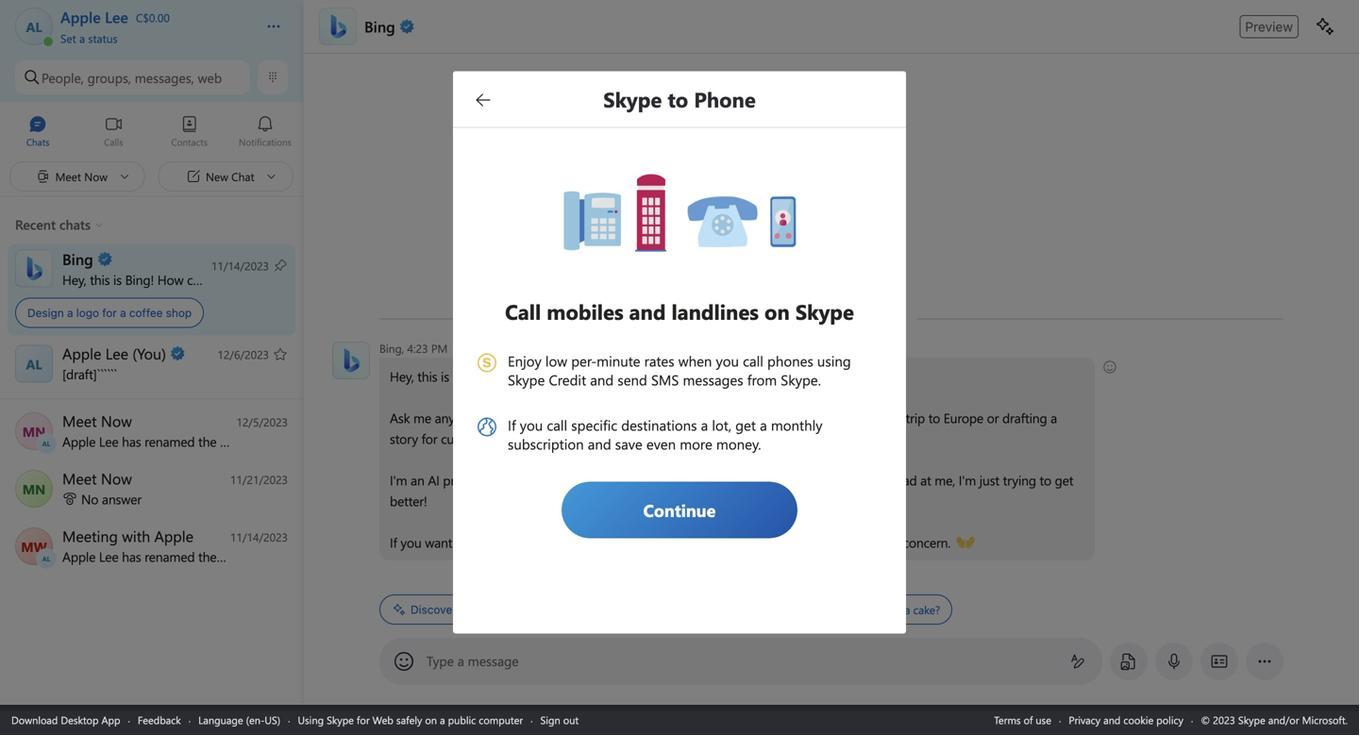 Task type: describe. For each thing, give the bounding box(es) containing it.
with
[[723, 430, 747, 448]]

vegan
[[622, 409, 656, 427]]

how do i bake a cake? button
[[819, 595, 953, 625]]

computer
[[479, 713, 523, 728]]

for right logo
[[102, 306, 117, 320]]

a inside set a status button
[[79, 31, 85, 46]]

set a status
[[60, 31, 118, 46]]

1 vertical spatial hey,
[[390, 368, 414, 385]]

remember
[[574, 430, 633, 448]]

europe
[[944, 409, 984, 427]]

0 vertical spatial help
[[217, 271, 242, 288]]

of inside ask me any type of question, like finding vegan restaurants in cambridge, itinerary for your trip to europe or drafting a story for curious kids. in groups, remember to mention me with @bing. i'm an ai preview, so i'm still learning. sometimes i might say something weird. don't get mad at me, i'm just trying to get better! if you want to start over, type
[[487, 409, 498, 427]]

[draft] ``````
[[62, 365, 117, 383]]

(openhands)
[[956, 533, 1027, 550]]

(smileeyes)
[[641, 366, 703, 384]]

to right trying
[[1040, 472, 1052, 489]]

1 horizontal spatial how
[[486, 368, 512, 385]]

download desktop app
[[11, 713, 120, 728]]

no answer button
[[0, 463, 303, 518]]

1 vertical spatial help
[[546, 368, 570, 385]]

sign out
[[541, 713, 579, 728]]

how do i bake a cake?
[[831, 602, 941, 618]]

preview,
[[443, 472, 489, 489]]

cambridge,
[[739, 409, 805, 427]]

restaurants
[[660, 409, 722, 427]]

privacy and cookie policy
[[1069, 713, 1184, 728]]

for right story
[[422, 430, 438, 448]]

web
[[198, 69, 222, 86]]

drafting
[[1003, 409, 1048, 427]]

for left the web in the left bottom of the page
[[357, 713, 370, 728]]

like
[[557, 409, 575, 427]]

learning.
[[552, 472, 600, 489]]

1 vertical spatial !
[[479, 368, 483, 385]]

at
[[921, 472, 932, 489]]

2 get from the left
[[1055, 472, 1074, 489]]

a right type on the left bottom of page
[[458, 652, 464, 670]]

groups, inside button
[[87, 69, 131, 86]]

privacy and cookie policy link
[[1069, 713, 1184, 728]]

still
[[530, 472, 548, 489]]

for left your
[[858, 409, 874, 427]]

bing, 4:23 pm
[[380, 341, 448, 356]]

0 vertical spatial bing
[[364, 16, 395, 36]]

preview
[[1246, 19, 1294, 34]]

message
[[468, 652, 519, 670]]

no answer
[[81, 491, 142, 508]]

1 vertical spatial is
[[441, 368, 449, 385]]

0 vertical spatial type
[[458, 409, 483, 427]]

1 i'm from the left
[[390, 472, 407, 489]]

1 horizontal spatial me
[[702, 430, 720, 448]]

sometimes
[[604, 472, 667, 489]]

a left logo
[[67, 306, 73, 320]]

people,
[[42, 69, 84, 86]]

concern.
[[903, 534, 951, 551]]

people, groups, messages, web button
[[15, 60, 250, 94]]

feedback link
[[138, 713, 181, 728]]

3 i'm from the left
[[959, 472, 977, 489]]

and
[[618, 534, 641, 551]]

i inside button
[[873, 602, 876, 618]]

discover
[[411, 603, 457, 617]]

0 horizontal spatial hey, this is bing ! how can i help you today?
[[62, 271, 310, 288]]

1 horizontal spatial type
[[530, 534, 555, 551]]

download desktop app link
[[11, 713, 120, 728]]

using
[[298, 713, 324, 728]]

(en-
[[246, 713, 265, 728]]

type a message
[[427, 652, 519, 670]]

[draft]
[[62, 365, 97, 383]]

people, groups, messages, web
[[42, 69, 222, 86]]

set a status button
[[60, 26, 247, 46]]

0 horizontal spatial is
[[113, 271, 122, 288]]

report
[[855, 534, 890, 551]]

sign out link
[[541, 713, 579, 728]]

might
[[677, 472, 710, 489]]

design
[[27, 306, 64, 320]]

if
[[644, 534, 651, 551]]

us)
[[265, 713, 281, 728]]

4:23
[[407, 341, 428, 356]]

skype
[[327, 713, 354, 728]]

story
[[390, 430, 418, 448]]

question,
[[501, 409, 553, 427]]

using skype for web safely on a public computer link
[[298, 713, 523, 728]]

0 horizontal spatial how
[[158, 271, 184, 288]]

do
[[856, 602, 870, 618]]

privacy
[[1069, 713, 1101, 728]]

terms of use
[[995, 713, 1052, 728]]

a right on
[[440, 713, 445, 728]]

discover bing's magic
[[411, 603, 527, 617]]

2 i'm from the left
[[509, 472, 526, 489]]

policy
[[1157, 713, 1184, 728]]

out
[[564, 713, 579, 728]]

ask
[[390, 409, 410, 427]]

groups, inside ask me any type of question, like finding vegan restaurants in cambridge, itinerary for your trip to europe or drafting a story for curious kids. in groups, remember to mention me with @bing. i'm an ai preview, so i'm still learning. sometimes i might say something weird. don't get mad at me, i'm just trying to get better! if you want to start over, type
[[528, 430, 570, 448]]

better!
[[390, 492, 427, 510]]

1 vertical spatial of
[[1024, 713, 1033, 728]]

0 horizontal spatial can
[[187, 271, 207, 288]]

weird.
[[799, 472, 833, 489]]

trying
[[1003, 472, 1037, 489]]

Type a message text field
[[427, 652, 1056, 672]]

0 vertical spatial me
[[414, 409, 431, 427]]

itinerary
[[808, 409, 855, 427]]

if
[[390, 534, 397, 551]]

1 vertical spatial bing
[[125, 271, 151, 288]]



Task type: locate. For each thing, give the bounding box(es) containing it.
logo
[[76, 306, 99, 320]]

is down pm
[[441, 368, 449, 385]]

get right trying
[[1055, 472, 1074, 489]]

groups, down status
[[87, 69, 131, 86]]

ai
[[428, 472, 440, 489]]

just inside ask me any type of question, like finding vegan restaurants in cambridge, itinerary for your trip to europe or drafting a story for curious kids. in groups, remember to mention me with @bing. i'm an ai preview, so i'm still learning. sometimes i might say something weird. don't get mad at me, i'm just trying to get better! if you want to start over, type
[[980, 472, 1000, 489]]

me,
[[935, 472, 956, 489]]

a left coffee at left top
[[120, 306, 126, 320]]

want
[[425, 534, 453, 551], [679, 534, 707, 551]]

hey, this is bing ! how can i help you today? up question,
[[390, 368, 639, 385]]

how inside button
[[831, 602, 853, 618]]

how up shop
[[158, 271, 184, 288]]

newtopic . and if you want to give me feedback, just report a concern.
[[558, 534, 954, 551]]

2 vertical spatial how
[[831, 602, 853, 618]]

1 vertical spatial how
[[486, 368, 512, 385]]

hey, up logo
[[62, 271, 86, 288]]

1 horizontal spatial !
[[479, 368, 483, 385]]

me
[[414, 409, 431, 427], [702, 430, 720, 448], [752, 534, 770, 551]]

to left start
[[456, 534, 468, 551]]

in
[[726, 409, 736, 427]]

status
[[88, 31, 118, 46]]

language (en-us) link
[[198, 713, 281, 728]]

i'm right me,
[[959, 472, 977, 489]]

is
[[113, 271, 122, 288], [441, 368, 449, 385]]

0 horizontal spatial just
[[831, 534, 851, 551]]

1 horizontal spatial want
[[679, 534, 707, 551]]

get left mad
[[870, 472, 889, 489]]

today?
[[269, 271, 307, 288], [598, 368, 636, 385]]

0 vertical spatial can
[[187, 271, 207, 288]]

0 vertical spatial of
[[487, 409, 498, 427]]

of up kids.
[[487, 409, 498, 427]]

want inside ask me any type of question, like finding vegan restaurants in cambridge, itinerary for your trip to europe or drafting a story for curious kids. in groups, remember to mention me with @bing. i'm an ai preview, so i'm still learning. sometimes i might say something weird. don't get mad at me, i'm just trying to get better! if you want to start over, type
[[425, 534, 453, 551]]

0 vertical spatial hey,
[[62, 271, 86, 288]]

0 vertical spatial hey, this is bing ! how can i help you today?
[[62, 271, 310, 288]]

i'm right "so"
[[509, 472, 526, 489]]

using skype for web safely on a public computer
[[298, 713, 523, 728]]

1 vertical spatial hey, this is bing ! how can i help you today?
[[390, 368, 639, 385]]

! up coffee at left top
[[151, 271, 154, 288]]

! up 'curious'
[[479, 368, 483, 385]]

1 horizontal spatial today?
[[598, 368, 636, 385]]

1 get from the left
[[870, 472, 889, 489]]

0 vertical spatial this
[[90, 271, 110, 288]]

type up 'curious'
[[458, 409, 483, 427]]

1 horizontal spatial help
[[546, 368, 570, 385]]

how
[[158, 271, 184, 288], [486, 368, 512, 385], [831, 602, 853, 618]]

i'm
[[390, 472, 407, 489], [509, 472, 526, 489], [959, 472, 977, 489]]

0 horizontal spatial hey,
[[62, 271, 86, 288]]

of left use on the bottom
[[1024, 713, 1033, 728]]

hey, down the bing,
[[390, 368, 414, 385]]

bake
[[879, 602, 902, 618]]

0 horizontal spatial of
[[487, 409, 498, 427]]

0 horizontal spatial groups,
[[87, 69, 131, 86]]

answer
[[102, 491, 142, 508]]

tab list
[[0, 107, 303, 159]]

something
[[735, 472, 796, 489]]

0 vertical spatial is
[[113, 271, 122, 288]]

hey,
[[62, 271, 86, 288], [390, 368, 414, 385]]

help
[[217, 271, 242, 288], [546, 368, 570, 385]]

i inside ask me any type of question, like finding vegan restaurants in cambridge, itinerary for your trip to europe or drafting a story for curious kids. in groups, remember to mention me with @bing. i'm an ai preview, so i'm still learning. sometimes i might say something weird. don't get mad at me, i'm just trying to get better! if you want to start over, type
[[670, 472, 674, 489]]

1 vertical spatial today?
[[598, 368, 636, 385]]

1 horizontal spatial can
[[516, 368, 536, 385]]

terms
[[995, 713, 1021, 728]]

language
[[198, 713, 243, 728]]

no
[[81, 491, 98, 508]]

1 horizontal spatial this
[[418, 368, 438, 385]]

2 horizontal spatial how
[[831, 602, 853, 618]]

to left give
[[710, 534, 722, 551]]

give
[[725, 534, 749, 551]]

finding
[[579, 409, 619, 427]]

@bing.
[[751, 430, 791, 448]]

me right give
[[752, 534, 770, 551]]

0 horizontal spatial this
[[90, 271, 110, 288]]

0 horizontal spatial type
[[458, 409, 483, 427]]

a right bake
[[905, 602, 911, 618]]

you inside ask me any type of question, like finding vegan restaurants in cambridge, itinerary for your trip to europe or drafting a story for curious kids. in groups, remember to mention me with @bing. i'm an ai preview, so i'm still learning. sometimes i might say something weird. don't get mad at me, i'm just trying to get better! if you want to start over, type
[[401, 534, 422, 551]]

how left do
[[831, 602, 853, 618]]

hey, this is bing ! how can i help you today?
[[62, 271, 310, 288], [390, 368, 639, 385]]

want left start
[[425, 534, 453, 551]]

0 horizontal spatial me
[[414, 409, 431, 427]]

1 horizontal spatial get
[[1055, 472, 1074, 489]]

coffee
[[129, 306, 163, 320]]

type right the over,
[[530, 534, 555, 551]]

trip
[[906, 409, 925, 427]]

0 horizontal spatial today?
[[269, 271, 307, 288]]

desktop
[[61, 713, 99, 728]]

1 vertical spatial can
[[516, 368, 536, 385]]

cake?
[[914, 602, 941, 618]]

to down vegan
[[636, 430, 648, 448]]

2 vertical spatial bing
[[453, 368, 479, 385]]

bing,
[[380, 341, 404, 356]]

1 horizontal spatial just
[[980, 472, 1000, 489]]

0 horizontal spatial get
[[870, 472, 889, 489]]

safely
[[396, 713, 422, 728]]

an
[[411, 472, 425, 489]]

1 vertical spatial just
[[831, 534, 851, 551]]

!
[[151, 271, 154, 288], [479, 368, 483, 385]]

web
[[373, 713, 394, 728]]

and
[[1104, 713, 1121, 728]]

language (en-us)
[[198, 713, 281, 728]]

0 vertical spatial groups,
[[87, 69, 131, 86]]

1 want from the left
[[425, 534, 453, 551]]

messages,
[[135, 69, 194, 86]]

2 horizontal spatial i'm
[[959, 472, 977, 489]]

app
[[101, 713, 120, 728]]

0 horizontal spatial help
[[217, 271, 242, 288]]

0 vertical spatial how
[[158, 271, 184, 288]]

0 vertical spatial today?
[[269, 271, 307, 288]]

2 horizontal spatial me
[[752, 534, 770, 551]]

don't
[[836, 472, 867, 489]]

kids.
[[485, 430, 510, 448]]

feedback,
[[773, 534, 828, 551]]

feedback
[[138, 713, 181, 728]]

to
[[929, 409, 941, 427], [636, 430, 648, 448], [1040, 472, 1052, 489], [456, 534, 468, 551], [710, 534, 722, 551]]

a right set on the left top
[[79, 31, 85, 46]]

can up shop
[[187, 271, 207, 288]]

1 horizontal spatial groups,
[[528, 430, 570, 448]]

design a logo for a coffee shop
[[27, 306, 192, 320]]

cookie
[[1124, 713, 1154, 728]]

1 vertical spatial this
[[418, 368, 438, 385]]

how up question,
[[486, 368, 512, 385]]

terms of use link
[[995, 713, 1052, 728]]

1 vertical spatial type
[[530, 534, 555, 551]]

i
[[210, 271, 214, 288], [539, 368, 542, 385], [670, 472, 674, 489], [873, 602, 876, 618]]

``````
[[97, 365, 117, 383]]

pm
[[431, 341, 448, 356]]

is up design a logo for a coffee shop
[[113, 271, 122, 288]]

just left the report
[[831, 534, 851, 551]]

a right the report
[[893, 534, 900, 551]]

1 horizontal spatial of
[[1024, 713, 1033, 728]]

download
[[11, 713, 58, 728]]

set
[[60, 31, 76, 46]]

magic
[[495, 603, 527, 617]]

1 horizontal spatial hey, this is bing ! how can i help you today?
[[390, 368, 639, 385]]

0 horizontal spatial i'm
[[390, 472, 407, 489]]

1 vertical spatial groups,
[[528, 430, 570, 448]]

over,
[[500, 534, 526, 551]]

mad
[[892, 472, 917, 489]]

on
[[425, 713, 437, 728]]

of
[[487, 409, 498, 427], [1024, 713, 1033, 728]]

public
[[448, 713, 476, 728]]

want left give
[[679, 534, 707, 551]]

i'm left an at left
[[390, 472, 407, 489]]

your
[[877, 409, 903, 427]]

2 vertical spatial me
[[752, 534, 770, 551]]

type
[[458, 409, 483, 427], [530, 534, 555, 551]]

mention
[[651, 430, 699, 448]]

1 horizontal spatial is
[[441, 368, 449, 385]]

0 horizontal spatial want
[[425, 534, 453, 551]]

a right drafting
[[1051, 409, 1058, 427]]

0 vertical spatial !
[[151, 271, 154, 288]]

for
[[102, 306, 117, 320], [858, 409, 874, 427], [422, 430, 438, 448], [357, 713, 370, 728]]

can
[[187, 271, 207, 288], [516, 368, 536, 385]]

you
[[245, 271, 266, 288], [574, 368, 595, 385], [401, 534, 422, 551], [655, 534, 676, 551]]

type
[[427, 652, 454, 670]]

1 horizontal spatial hey,
[[390, 368, 414, 385]]

just
[[980, 472, 1000, 489], [831, 534, 851, 551]]

1 horizontal spatial i'm
[[509, 472, 526, 489]]

say
[[714, 472, 732, 489]]

2 horizontal spatial bing
[[453, 368, 479, 385]]

any
[[435, 409, 455, 427]]

this
[[90, 271, 110, 288], [418, 368, 438, 385]]

1 vertical spatial me
[[702, 430, 720, 448]]

this up design a logo for a coffee shop
[[90, 271, 110, 288]]

me left 'any'
[[414, 409, 431, 427]]

can up question,
[[516, 368, 536, 385]]

hey, this is bing ! how can i help you today? up shop
[[62, 271, 310, 288]]

ask me any type of question, like finding vegan restaurants in cambridge, itinerary for your trip to europe or drafting a story for curious kids. in groups, remember to mention me with @bing. i'm an ai preview, so i'm still learning. sometimes i might say something weird. don't get mad at me, i'm just trying to get better! if you want to start over, type
[[390, 409, 1077, 551]]

0 vertical spatial just
[[980, 472, 1000, 489]]

2 want from the left
[[679, 534, 707, 551]]

so
[[492, 472, 505, 489]]

curious
[[441, 430, 482, 448]]

just left trying
[[980, 472, 1000, 489]]

to right trip
[[929, 409, 941, 427]]

in
[[514, 430, 525, 448]]

a inside how do i bake a cake? button
[[905, 602, 911, 618]]

me left the with
[[702, 430, 720, 448]]

this down the 4:23
[[418, 368, 438, 385]]

.
[[612, 534, 614, 551]]

0 horizontal spatial bing
[[125, 271, 151, 288]]

a inside ask me any type of question, like finding vegan restaurants in cambridge, itinerary for your trip to europe or drafting a story for curious kids. in groups, remember to mention me with @bing. i'm an ai preview, so i'm still learning. sometimes i might say something weird. don't get mad at me, i'm just trying to get better! if you want to start over, type
[[1051, 409, 1058, 427]]

groups, down like
[[528, 430, 570, 448]]

0 horizontal spatial !
[[151, 271, 154, 288]]

or
[[987, 409, 999, 427]]

1 horizontal spatial bing
[[364, 16, 395, 36]]



Task type: vqa. For each thing, say whether or not it's contained in the screenshot.
SIGNED
no



